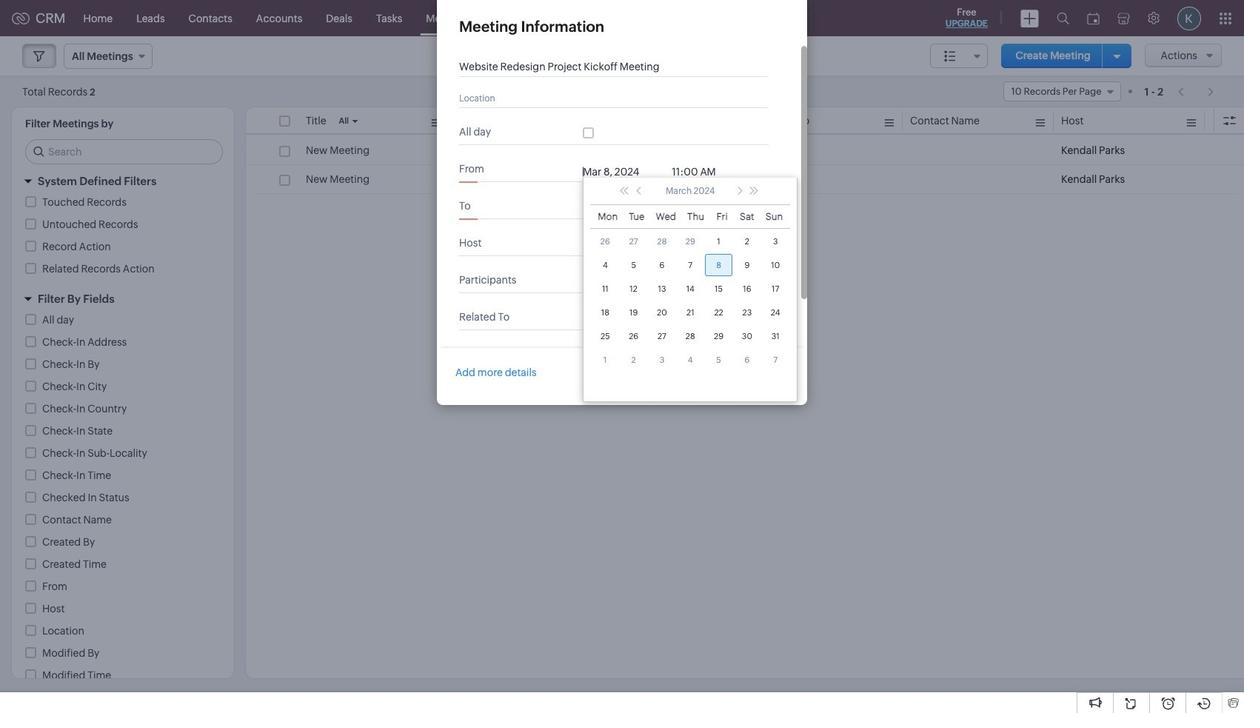 Task type: vqa. For each thing, say whether or not it's contained in the screenshot.
first mmm d, yyyy text field from the top of the page
yes



Task type: describe. For each thing, give the bounding box(es) containing it.
hh:mm a text field for first mmm d, yyyy text box from the top of the page
[[672, 166, 731, 178]]

1 mmm d, yyyy text field from the top
[[583, 166, 665, 178]]



Task type: locate. For each thing, give the bounding box(es) containing it.
2 mmm d, yyyy text field from the top
[[583, 203, 665, 215]]

Title text field
[[459, 61, 756, 73]]

None button
[[663, 363, 728, 387], [736, 363, 789, 387], [663, 363, 728, 387], [736, 363, 789, 387]]

Search text field
[[26, 140, 222, 164]]

0 vertical spatial mmm d, yyyy text field
[[583, 166, 665, 178]]

Location text field
[[459, 92, 756, 104]]

2 hh:mm a text field from the top
[[672, 203, 731, 215]]

mmm d, yyyy text field
[[583, 166, 665, 178], [583, 203, 665, 215]]

1 hh:mm a text field from the top
[[672, 166, 731, 178]]

row group
[[246, 136, 1245, 194]]

1 vertical spatial mmm d, yyyy text field
[[583, 203, 665, 215]]

hh:mm a text field for 2nd mmm d, yyyy text box from the top of the page
[[672, 203, 731, 215]]

1 vertical spatial hh:mm a text field
[[672, 203, 731, 215]]

navigation
[[1171, 81, 1222, 102]]

hh:mm a text field
[[672, 166, 731, 178], [672, 203, 731, 215]]

logo image
[[12, 12, 30, 24]]

0 vertical spatial hh:mm a text field
[[672, 166, 731, 178]]



